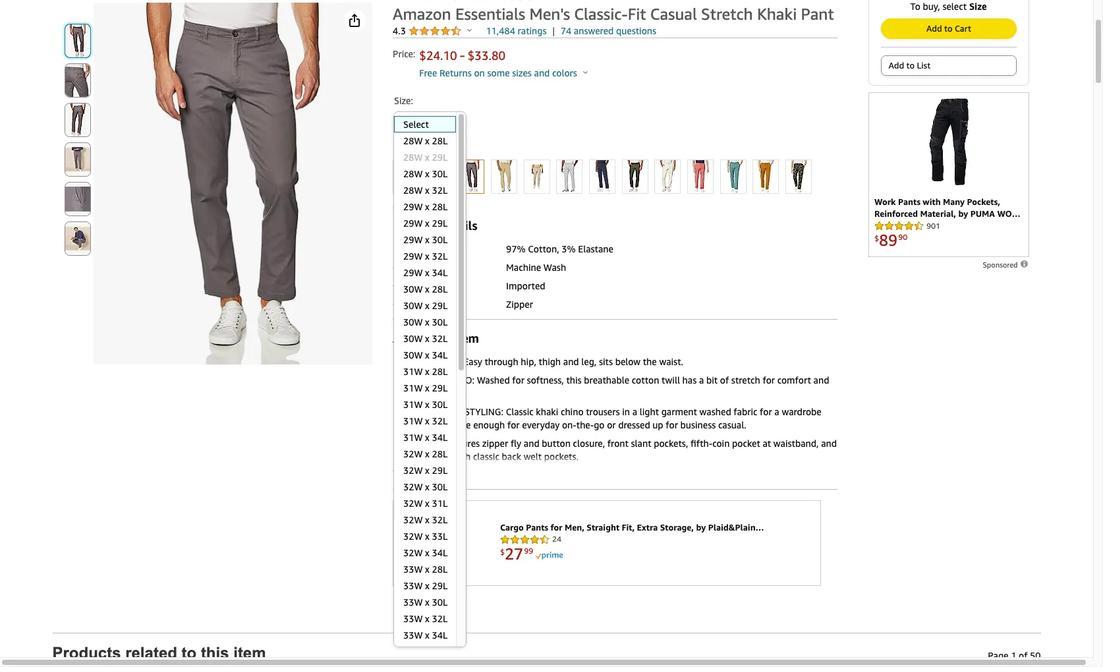 Task type: vqa. For each thing, say whether or not it's contained in the screenshot.
left ITEM
yes



Task type: locate. For each thing, give the bounding box(es) containing it.
0 vertical spatial sponsored link
[[984, 260, 1030, 269]]

2 33w from the top
[[404, 580, 423, 591]]

30w up closure
[[404, 284, 423, 295]]

size inside button
[[393, 204, 407, 214]]

25 x from the top
[[425, 531, 430, 542]]

34l up '30w x 28l' link
[[432, 267, 448, 278]]

a left wardrobe
[[775, 406, 780, 417]]

garment
[[662, 406, 698, 417]]

6 x from the top
[[425, 218, 430, 229]]

30w down about
[[404, 349, 423, 361]]

2 horizontal spatial to
[[945, 23, 953, 34]]

black image
[[394, 160, 419, 193]]

of right 1
[[1019, 650, 1028, 661]]

1 vertical spatial through
[[437, 451, 471, 462]]

33w up "33w x 32l" link
[[404, 597, 423, 608]]

0 vertical spatial sponsored
[[984, 260, 1020, 269]]

1 vertical spatial to
[[907, 60, 915, 71]]

31w up 31w x 30l link
[[404, 382, 423, 394]]

0 horizontal spatial through
[[437, 451, 471, 462]]

21 x from the top
[[425, 465, 430, 476]]

1 horizontal spatial add
[[927, 23, 943, 34]]

1 31w from the top
[[404, 366, 423, 377]]

button
[[542, 438, 571, 449]]

x up "33w x 32l" link
[[425, 597, 430, 608]]

28w x 28l link
[[394, 133, 456, 149]]

34l down about this item
[[432, 349, 448, 361]]

16 x from the top
[[425, 382, 430, 394]]

amazon essentials men&#39;s classic-fit casual stretch khaki pant image
[[146, 3, 321, 365]]

28w up size chart button
[[404, 185, 423, 196]]

1 horizontal spatial of
[[1019, 650, 1028, 661]]

burgundy image
[[426, 160, 451, 193]]

products
[[52, 644, 121, 662]]

x down 32w x 31l link
[[425, 514, 430, 526]]

relaxed fit: easy through hip, thigh and leg, sits below the waist.
[[405, 356, 684, 367]]

30l up about this item
[[432, 317, 448, 328]]

32w up 32w x 31l link
[[404, 481, 423, 493]]

for
[[513, 375, 525, 386], [763, 375, 775, 386], [760, 406, 773, 417], [508, 419, 520, 431], [666, 419, 678, 431]]

amazon
[[393, 5, 452, 23]]

to left the cart
[[945, 23, 953, 34]]

add inside radio
[[889, 60, 905, 71]]

x down product details
[[425, 234, 430, 245]]

30w up 30w x 30l 'link'
[[404, 300, 423, 311]]

4 34l from the top
[[432, 547, 448, 559]]

30w x 29l link
[[394, 297, 456, 314]]

related
[[125, 644, 177, 662]]

1 vertical spatial type
[[428, 299, 449, 310]]

0 vertical spatial to
[[945, 23, 953, 34]]

1 vertical spatial this
[[567, 375, 582, 386]]

13 x from the top
[[425, 333, 430, 344]]

button-
[[405, 451, 437, 462]]

x down 30w x 32l link
[[425, 349, 430, 361]]

type
[[422, 243, 443, 255], [428, 299, 449, 310]]

29w x 28l link
[[394, 198, 456, 215]]

list box
[[394, 116, 456, 667]]

select 28w x 28l 28w x 29l 28w x 30l 28w x 32l 29w x 28l 29w x 29l 29w x 30l 29w x 32l 29w x 34l 30w x 28l 30w x 29l 30w x 30l 30w x 32l 30w x 34l 31w x 28l 31w x 29l 31w x 30l 31w x 32l 31w x 34l 32w x 28l 32w x 29l 32w x 30l 32w x 31l 32w x 32l 32w x 33l 32w x 34l 33w x 28l 33w x 29l 33w x 30l 33w x 32l 33w x 34l 34w x 28l
[[404, 119, 448, 657]]

32w up 33w x 28l link
[[404, 547, 423, 559]]

Add to Cart submit
[[882, 19, 1016, 38]]

0 horizontal spatial to
[[182, 644, 197, 662]]

30w up about
[[404, 317, 423, 328]]

None submit
[[65, 24, 90, 57], [65, 64, 90, 97], [65, 104, 90, 136], [65, 143, 90, 176], [65, 183, 90, 216], [65, 222, 90, 255], [65, 24, 90, 57], [65, 64, 90, 97], [65, 104, 90, 136], [65, 143, 90, 176], [65, 183, 90, 216], [65, 222, 90, 255]]

popover image up $24.10 - $33.80 in the top left of the page
[[467, 28, 472, 32]]

27 x from the top
[[425, 564, 430, 575]]

size left chart
[[393, 204, 407, 214]]

of right bit
[[721, 375, 729, 386]]

5 29l from the top
[[432, 465, 448, 476]]

7 28l from the top
[[432, 646, 448, 657]]

10 x from the top
[[425, 284, 430, 295]]

type up care instructions
[[422, 243, 443, 255]]

0 horizontal spatial size
[[393, 204, 407, 214]]

22 x from the top
[[425, 481, 430, 493]]

versatile
[[435, 419, 471, 431]]

5 30w from the top
[[404, 349, 423, 361]]

Add to List radio
[[881, 55, 1017, 76]]

29w x 34l link
[[394, 264, 456, 281]]

fly
[[511, 438, 522, 449]]

x up 29w x 34l "link"
[[425, 251, 430, 262]]

option group
[[389, 157, 838, 197]]

x down the button-
[[425, 465, 430, 476]]

30l down 31w x 29l link
[[432, 399, 448, 410]]

3%
[[562, 243, 576, 255]]

0 vertical spatial size
[[970, 1, 987, 12]]

essentials
[[456, 5, 526, 23]]

leave feedback on sponsored ad element for right sponsored link
[[984, 260, 1030, 269]]

4 30l from the top
[[432, 399, 448, 410]]

1 32l from the top
[[432, 185, 448, 196]]

29w
[[404, 201, 423, 212], [404, 218, 423, 229], [404, 234, 423, 245], [404, 251, 423, 262], [404, 267, 423, 278]]

1 vertical spatial add
[[889, 60, 905, 71]]

x up 33w x 28l link
[[425, 547, 430, 559]]

3 34l from the top
[[432, 432, 448, 443]]

1 horizontal spatial to
[[907, 60, 915, 71]]

details: features zipper fly and button closure, front slant pockets, fifth-coin pocket at waistband, and button-through classic back welt pockets.
[[405, 438, 838, 462]]

front
[[608, 438, 629, 449]]

5 30l from the top
[[432, 481, 448, 493]]

khaki
[[758, 5, 797, 23]]

3 28l from the top
[[432, 284, 448, 295]]

x down 28w x 32l link
[[425, 201, 430, 212]]

3 32w from the top
[[404, 481, 423, 493]]

30l up 28w x 32l link
[[432, 168, 448, 179]]

back
[[502, 451, 522, 462]]

29w x 29l link
[[394, 215, 456, 231]]

4 31w from the top
[[404, 415, 423, 427]]

dropdown image
[[431, 119, 438, 124]]

x down 30w x 30l 'link'
[[425, 333, 430, 344]]

32l down 29w x 30l link
[[432, 251, 448, 262]]

x up 31w x 34l link
[[425, 415, 430, 427]]

and left leg,
[[564, 356, 579, 367]]

11,484 ratings link
[[486, 25, 547, 36]]

x down 31w x 29l link
[[425, 399, 430, 410]]

this down 30w x 30l 'link'
[[430, 331, 451, 346]]

to for list
[[907, 60, 915, 71]]

light grey image
[[557, 160, 583, 193]]

31l
[[432, 498, 448, 509]]

and right sizes in the left top of the page
[[534, 67, 550, 78]]

x up '30w x 28l' link
[[425, 267, 430, 278]]

stone image
[[656, 160, 681, 193]]

x down 33w x 30l link
[[425, 613, 430, 624]]

1 horizontal spatial through
[[485, 356, 519, 367]]

34w
[[404, 646, 423, 657]]

31w x 28l link
[[394, 363, 456, 380]]

sponsored
[[984, 260, 1020, 269], [398, 591, 435, 600]]

32w x 28l link
[[394, 446, 456, 462]]

30 x from the top
[[425, 613, 430, 624]]

x left 31l on the left of the page
[[425, 498, 430, 509]]

0 vertical spatial popover image
[[467, 28, 472, 32]]

1 horizontal spatial sponsored
[[984, 260, 1020, 269]]

pockets.
[[544, 451, 579, 462]]

2 29w from the top
[[404, 218, 423, 229]]

for right the up on the right of page
[[666, 419, 678, 431]]

| 74 answered questions
[[553, 25, 657, 36]]

4 29w from the top
[[404, 251, 423, 262]]

wardrobe
[[782, 406, 822, 417]]

x up 32w x 31l link
[[425, 481, 430, 493]]

2 vertical spatial to
[[182, 644, 197, 662]]

32l
[[432, 185, 448, 196], [432, 251, 448, 262], [432, 333, 448, 344], [432, 415, 448, 427], [432, 514, 448, 526], [432, 613, 448, 624]]

32w down 31w x 34l link
[[404, 448, 423, 460]]

5 32l from the top
[[432, 514, 448, 526]]

x
[[425, 135, 430, 146], [425, 152, 430, 163], [425, 168, 430, 179], [425, 185, 430, 196], [425, 201, 430, 212], [425, 218, 430, 229], [425, 234, 430, 245], [425, 251, 430, 262], [425, 267, 430, 278], [425, 284, 430, 295], [425, 300, 430, 311], [425, 317, 430, 328], [425, 333, 430, 344], [425, 349, 430, 361], [425, 366, 430, 377], [425, 382, 430, 394], [425, 399, 430, 410], [425, 415, 430, 427], [425, 432, 430, 443], [425, 448, 430, 460], [425, 465, 430, 476], [425, 481, 430, 493], [425, 498, 430, 509], [425, 514, 430, 526], [425, 531, 430, 542], [425, 547, 430, 559], [425, 564, 430, 575], [425, 580, 430, 591], [425, 597, 430, 608], [425, 613, 430, 624], [425, 630, 430, 641], [425, 646, 430, 657]]

x down 30w x 34l link
[[425, 366, 430, 377]]

this right related at the left
[[201, 644, 229, 662]]

3 30l from the top
[[432, 317, 448, 328]]

chino:
[[444, 375, 475, 386]]

1 28l from the top
[[432, 135, 448, 146]]

0 vertical spatial of
[[721, 375, 729, 386]]

0 horizontal spatial this
[[201, 644, 229, 662]]

size chart button
[[393, 202, 440, 214]]

x right the 34w on the bottom left of the page
[[425, 646, 430, 657]]

x up 28w x 30l link
[[425, 152, 430, 163]]

1 vertical spatial popover image
[[583, 71, 588, 74]]

1 vertical spatial size
[[393, 204, 407, 214]]

32l down 31w x 30l link
[[432, 415, 448, 427]]

x up 30w x 32l link
[[425, 317, 430, 328]]

33w up the 34w on the bottom left of the page
[[404, 630, 423, 641]]

34l
[[432, 267, 448, 278], [432, 349, 448, 361], [432, 432, 448, 443], [432, 547, 448, 559], [432, 630, 448, 641]]

32 x from the top
[[425, 646, 430, 657]]

x down 28w x 30l link
[[425, 185, 430, 196]]

leave feedback on sponsored ad element
[[984, 260, 1030, 269], [398, 591, 444, 600]]

24 x from the top
[[425, 514, 430, 526]]

of inside cotton chino: washed for softness, this breathable cotton twill has a bit of stretch for comfort and flexibility.
[[721, 375, 729, 386]]

2 30l from the top
[[432, 234, 448, 245]]

32w up 32w x 34l link
[[404, 531, 423, 542]]

0 vertical spatial type
[[422, 243, 443, 255]]

origin
[[393, 280, 421, 291]]

32l down 33w x 30l link
[[432, 613, 448, 624]]

x up the closure type at top left
[[425, 284, 430, 295]]

0 vertical spatial this
[[430, 331, 451, 346]]

2 horizontal spatial this
[[567, 375, 582, 386]]

2 horizontal spatial a
[[775, 406, 780, 417]]

4.3
[[393, 25, 409, 36]]

4 x from the top
[[425, 185, 430, 196]]

1 horizontal spatial item
[[454, 331, 479, 346]]

imported
[[506, 280, 546, 291]]

size right select
[[970, 1, 987, 12]]

x down 31w x 34l link
[[425, 448, 430, 460]]

popover image
[[467, 28, 472, 32], [583, 71, 588, 74]]

1 vertical spatial sponsored
[[398, 591, 435, 600]]

and right the waistband,
[[822, 438, 838, 449]]

some
[[488, 67, 510, 78]]

0 vertical spatial leave feedback on sponsored ad element
[[984, 260, 1030, 269]]

select link
[[394, 116, 456, 133]]

5 x from the top
[[425, 201, 430, 212]]

pant
[[802, 5, 835, 23]]

23 x from the top
[[425, 498, 430, 509]]

type down '30w x 28l' link
[[428, 299, 449, 310]]

olive geo camo image
[[787, 160, 812, 193]]

31w up 31w x 34l link
[[404, 415, 423, 427]]

28w up 28w x 30l link
[[404, 152, 423, 163]]

20 x from the top
[[425, 448, 430, 460]]

30l up "33w x 32l" link
[[432, 597, 448, 608]]

31w up 31w x 32l link
[[404, 399, 423, 410]]

1 horizontal spatial leave feedback on sponsored ad element
[[984, 260, 1030, 269]]

29 x from the top
[[425, 597, 430, 608]]

0 horizontal spatial popover image
[[467, 28, 472, 32]]

1 horizontal spatial a
[[700, 375, 704, 386]]

x up 28w x 32l link
[[425, 168, 430, 179]]

to inside radio
[[907, 60, 915, 71]]

and inside button
[[534, 67, 550, 78]]

31 x from the top
[[425, 630, 430, 641]]

34l down 33l
[[432, 547, 448, 559]]

x up 28w x 29l link
[[425, 135, 430, 146]]

4 28l from the top
[[432, 366, 448, 377]]

6 29l from the top
[[432, 580, 448, 591]]

31w down 30w x 34l link
[[404, 366, 423, 377]]

khaki
[[536, 406, 559, 417]]

x down staple.
[[425, 432, 430, 443]]

popover image right colors
[[583, 71, 588, 74]]

instructions
[[415, 262, 467, 273]]

30w
[[404, 284, 423, 295], [404, 300, 423, 311], [404, 317, 423, 328], [404, 333, 423, 344], [404, 349, 423, 361]]

28w down select 'option'
[[404, 135, 423, 146]]

a left bit
[[700, 375, 704, 386]]

and right comfort
[[814, 375, 830, 386]]

add down buy,
[[927, 23, 943, 34]]

dark grey image
[[459, 160, 484, 193]]

33w down 33w x 30l link
[[404, 613, 423, 624]]

4 33w from the top
[[404, 613, 423, 624]]

closure type
[[393, 299, 449, 310]]

32w up '32w x 32l' link
[[404, 498, 423, 509]]

about
[[393, 331, 427, 346]]

32w x 32l link
[[394, 512, 456, 528]]

1 vertical spatial leave feedback on sponsored ad element
[[398, 591, 444, 600]]

14 x from the top
[[425, 349, 430, 361]]

33w x 34l link
[[394, 627, 456, 644]]

0 horizontal spatial item
[[234, 644, 266, 662]]

3 29w from the top
[[404, 234, 423, 245]]

18 x from the top
[[425, 415, 430, 427]]

3 x from the top
[[425, 168, 430, 179]]

stretch
[[732, 375, 761, 386]]

50
[[1031, 650, 1042, 661]]

33w down 33w x 28l link
[[404, 580, 423, 591]]

31w
[[404, 366, 423, 377], [404, 382, 423, 394], [404, 399, 423, 410], [404, 415, 423, 427], [404, 432, 423, 443]]

and up welt
[[524, 438, 540, 449]]

29w x 30l link
[[394, 231, 456, 248]]

0 vertical spatial add
[[927, 23, 943, 34]]

26 x from the top
[[425, 547, 430, 559]]

x left 33l
[[425, 531, 430, 542]]

size
[[970, 1, 987, 12], [393, 204, 407, 214]]

34l down versatile
[[432, 432, 448, 443]]

add left list
[[889, 60, 905, 71]]

khaki brown image
[[525, 160, 550, 193]]

select for select 28w x 28l 28w x 29l 28w x 30l 28w x 32l 29w x 28l 29w x 29l 29w x 30l 29w x 32l 29w x 34l 30w x 28l 30w x 29l 30w x 30l 30w x 32l 30w x 34l 31w x 28l 31w x 29l 31w x 30l 31w x 32l 31w x 34l 32w x 28l 32w x 29l 32w x 30l 32w x 31l 32w x 32l 32w x 33l 32w x 34l 33w x 28l 33w x 29l 33w x 30l 33w x 32l 33w x 34l 34w x 28l
[[404, 119, 429, 130]]

khaki chino styling: classic khaki chino trousers in a light garment washed fabric for a wardrobe staple. versatile enough for everyday on-the-go or dressed up for business casual.
[[405, 406, 822, 431]]

0 horizontal spatial add
[[889, 60, 905, 71]]

of
[[721, 375, 729, 386], [1019, 650, 1028, 661]]

0 horizontal spatial leave feedback on sponsored ad element
[[398, 591, 444, 600]]

4 32w from the top
[[404, 498, 423, 509]]

1 horizontal spatial popover image
[[583, 71, 588, 74]]

12 x from the top
[[425, 317, 430, 328]]

this down leg,
[[567, 375, 582, 386]]

nutmeg image
[[754, 160, 779, 193]]

to for cart
[[945, 23, 953, 34]]

amazon essentials men's classic-fit casual stretch khaki pant
[[393, 5, 835, 23]]

5 28l from the top
[[432, 448, 448, 460]]

x up 30w x 30l 'link'
[[425, 300, 430, 311]]

business
[[681, 419, 716, 431]]

navy image
[[590, 160, 615, 193]]

4.3 button
[[393, 25, 472, 38]]

0 horizontal spatial sponsored
[[398, 591, 435, 600]]

x down 29w x 28l link
[[425, 218, 430, 229]]

32w down the button-
[[404, 465, 423, 476]]

34l down "33w x 32l" link
[[432, 630, 448, 641]]

go
[[594, 419, 605, 431]]

this
[[430, 331, 451, 346], [567, 375, 582, 386], [201, 644, 229, 662]]

30l down product details
[[432, 234, 448, 245]]

fabric
[[734, 406, 758, 417]]

list
[[917, 60, 931, 71]]

32l down 31l on the left of the page
[[432, 514, 448, 526]]

for right fabric
[[760, 406, 773, 417]]

cart
[[955, 23, 972, 34]]

32l down 28w x 30l link
[[432, 185, 448, 196]]

page
[[989, 650, 1009, 661]]

1 vertical spatial item
[[234, 644, 266, 662]]

waistband,
[[774, 438, 819, 449]]

a right in
[[633, 406, 638, 417]]

to left list
[[907, 60, 915, 71]]

slant
[[631, 438, 652, 449]]

2 31w from the top
[[404, 382, 423, 394]]

x down 32w x 34l link
[[425, 564, 430, 575]]

28w up 28w x 32l link
[[404, 168, 423, 179]]

28l
[[432, 135, 448, 146], [432, 201, 448, 212], [432, 284, 448, 295], [432, 366, 448, 377], [432, 448, 448, 460], [432, 564, 448, 575], [432, 646, 448, 657]]

97% cotton, 3% elastane
[[506, 243, 614, 255]]

x down "33w x 32l" link
[[425, 630, 430, 641]]

details
[[440, 218, 478, 233]]

0 horizontal spatial sponsored link
[[398, 590, 444, 603]]

0 horizontal spatial of
[[721, 375, 729, 386]]

through up washed
[[485, 356, 519, 367]]

select
[[943, 1, 967, 12]]

3 33w from the top
[[404, 597, 423, 608]]

33w down 32w x 34l link
[[404, 564, 423, 575]]

32w down 32w x 31l link
[[404, 514, 423, 526]]

30l up 31l on the left of the page
[[432, 481, 448, 493]]

31w down staple.
[[404, 432, 423, 443]]

2 vertical spatial this
[[201, 644, 229, 662]]

2 29l from the top
[[432, 218, 448, 229]]

classic
[[473, 451, 500, 462]]

32w
[[404, 448, 423, 460], [404, 465, 423, 476], [404, 481, 423, 493], [404, 498, 423, 509], [404, 514, 423, 526], [404, 531, 423, 542], [404, 547, 423, 559]]

select inside select 28w x 28l 28w x 29l 28w x 30l 28w x 32l 29w x 28l 29w x 29l 29w x 30l 29w x 32l 29w x 34l 30w x 28l 30w x 29l 30w x 30l 30w x 32l 30w x 34l 31w x 28l 31w x 29l 31w x 30l 31w x 32l 31w x 34l 32w x 28l 32w x 29l 32w x 30l 32w x 31l 32w x 32l 32w x 33l 32w x 34l 33w x 28l 33w x 29l 33w x 30l 33w x 32l 33w x 34l 34w x 28l
[[404, 119, 429, 130]]

5 33w from the top
[[404, 630, 423, 641]]

x up 31w x 30l link
[[425, 382, 430, 394]]

below
[[616, 356, 641, 367]]

dark khaki brown image
[[492, 160, 517, 193]]

answered
[[574, 25, 614, 36]]



Task type: describe. For each thing, give the bounding box(es) containing it.
0 horizontal spatial a
[[633, 406, 638, 417]]

6 28l from the top
[[432, 564, 448, 575]]

about this item
[[393, 331, 479, 346]]

5 29w from the top
[[404, 267, 423, 278]]

1 29w from the top
[[404, 201, 423, 212]]

cotton
[[405, 375, 442, 386]]

1 horizontal spatial this
[[430, 331, 451, 346]]

machine
[[506, 262, 541, 273]]

closure,
[[573, 438, 605, 449]]

-
[[460, 47, 465, 63]]

fabric type
[[393, 243, 443, 255]]

in
[[623, 406, 630, 417]]

6 32l from the top
[[432, 613, 448, 624]]

0 vertical spatial item
[[454, 331, 479, 346]]

chart
[[409, 204, 429, 214]]

free returns on some sizes and colors
[[420, 67, 580, 78]]

through inside details: features zipper fly and button closure, front slant pockets, fifth-coin pocket at waistband, and button-through classic back welt pockets.
[[437, 451, 471, 462]]

waist.
[[660, 356, 684, 367]]

or
[[607, 419, 616, 431]]

34w x 28l link
[[394, 644, 456, 660]]

casual.
[[719, 419, 747, 431]]

washed red image
[[688, 160, 714, 193]]

list box containing select
[[394, 116, 456, 667]]

17 x from the top
[[425, 399, 430, 410]]

2 28w from the top
[[404, 152, 423, 163]]

dark
[[422, 142, 441, 153]]

28w x 30l link
[[394, 166, 456, 182]]

1 30l from the top
[[432, 168, 448, 179]]

1 28w from the top
[[404, 135, 423, 146]]

1 30w from the top
[[404, 284, 423, 295]]

7 x from the top
[[425, 234, 430, 245]]

popover image inside free returns on some sizes and colors button
[[583, 71, 588, 74]]

sits
[[599, 356, 613, 367]]

add for add to cart
[[927, 23, 943, 34]]

2 32l from the top
[[432, 251, 448, 262]]

color:
[[394, 142, 419, 153]]

33l
[[432, 531, 448, 542]]

popover image inside 4.3 button
[[467, 28, 472, 32]]

28w x 29l link
[[394, 149, 456, 166]]

1 29l from the top
[[432, 152, 448, 163]]

light
[[640, 406, 659, 417]]

care
[[393, 262, 412, 273]]

32w x 33l link
[[394, 528, 456, 545]]

add for add to list
[[889, 60, 905, 71]]

washed
[[477, 375, 510, 386]]

for right stretch
[[763, 375, 775, 386]]

2 28l from the top
[[432, 201, 448, 212]]

details:
[[405, 438, 442, 449]]

5 34l from the top
[[432, 630, 448, 641]]

11 x from the top
[[425, 300, 430, 311]]

price:
[[393, 48, 416, 59]]

11,484 ratings
[[486, 25, 547, 36]]

sage green image
[[721, 160, 746, 193]]

19 x from the top
[[425, 432, 430, 443]]

74
[[561, 25, 572, 36]]

sponsored for right sponsored link
[[984, 260, 1020, 269]]

leg,
[[582, 356, 597, 367]]

page 1 of 50
[[989, 650, 1042, 661]]

1 horizontal spatial sponsored link
[[984, 260, 1030, 269]]

fabric
[[393, 243, 419, 255]]

men's
[[530, 5, 570, 23]]

relaxed
[[405, 356, 444, 367]]

33w x 30l link
[[394, 594, 456, 611]]

fifth-
[[691, 438, 713, 449]]

28 x from the top
[[425, 580, 430, 591]]

5 32w from the top
[[404, 514, 423, 526]]

31w x 29l link
[[394, 380, 456, 396]]

size chart
[[393, 204, 431, 214]]

classic-
[[575, 5, 628, 23]]

2 x from the top
[[425, 152, 430, 163]]

washed
[[700, 406, 732, 417]]

4 29l from the top
[[432, 382, 448, 394]]

31w x 34l link
[[394, 429, 456, 446]]

type for fabric type
[[422, 243, 443, 255]]

31w x 32l link
[[394, 413, 456, 429]]

sponsored for bottommost sponsored link
[[398, 591, 435, 600]]

wash
[[544, 262, 566, 273]]

bit
[[707, 375, 718, 386]]

this inside cotton chino: washed for softness, this breathable cotton twill has a bit of stretch for comfort and flexibility.
[[567, 375, 582, 386]]

a inside cotton chino: washed for softness, this breathable cotton twill has a bit of stretch for comfort and flexibility.
[[700, 375, 704, 386]]

74 answered questions link
[[561, 24, 657, 38]]

4 28w from the top
[[404, 185, 423, 196]]

9 x from the top
[[425, 267, 430, 278]]

the-
[[577, 419, 594, 431]]

easy
[[464, 356, 483, 367]]

33w x 32l link
[[394, 611, 456, 627]]

zipper
[[483, 438, 509, 449]]

select for select
[[402, 116, 426, 127]]

28w x 32l link
[[394, 182, 456, 198]]

4 30w from the top
[[404, 333, 423, 344]]

and inside cotton chino: washed for softness, this breathable cotton twill has a bit of stretch for comfort and flexibility.
[[814, 375, 830, 386]]

3 32l from the top
[[432, 333, 448, 344]]

$24.10 - $33.80
[[420, 47, 506, 63]]

3 31w from the top
[[404, 399, 423, 410]]

type for closure type
[[428, 299, 449, 310]]

1 vertical spatial sponsored link
[[398, 590, 444, 603]]

stretch
[[702, 5, 753, 23]]

softness,
[[527, 375, 564, 386]]

hip,
[[521, 356, 537, 367]]

closure
[[393, 299, 425, 310]]

1 33w from the top
[[404, 564, 423, 575]]

32w x 30l link
[[394, 479, 456, 495]]

up
[[653, 419, 664, 431]]

chino
[[434, 406, 462, 417]]

|
[[553, 25, 555, 36]]

6 32w from the top
[[404, 531, 423, 542]]

1 34l from the top
[[432, 267, 448, 278]]

29w x 32l link
[[394, 248, 456, 264]]

thigh
[[539, 356, 561, 367]]

comfort
[[778, 375, 812, 386]]

8 x from the top
[[425, 251, 430, 262]]

2 30w from the top
[[404, 300, 423, 311]]

3 29l from the top
[[432, 300, 448, 311]]

3 28w from the top
[[404, 168, 423, 179]]

buy,
[[923, 1, 941, 12]]

cotton,
[[528, 243, 560, 255]]

chino
[[561, 406, 584, 417]]

select option
[[394, 116, 456, 133]]

6 30l from the top
[[432, 597, 448, 608]]

3 30w from the top
[[404, 317, 423, 328]]

1 32w from the top
[[404, 448, 423, 460]]

sizes
[[513, 67, 532, 78]]

2 34l from the top
[[432, 349, 448, 361]]

4 32l from the top
[[432, 415, 448, 427]]

everyday
[[522, 419, 560, 431]]

15 x from the top
[[425, 366, 430, 377]]

for down hip,
[[513, 375, 525, 386]]

free returns on some sizes and colors button
[[420, 67, 588, 80]]

breathable
[[584, 375, 630, 386]]

for down classic
[[508, 419, 520, 431]]

leave feedback on sponsored ad element for bottommost sponsored link
[[398, 591, 444, 600]]

1 x from the top
[[425, 135, 430, 146]]

grey
[[444, 142, 463, 153]]

2 32w from the top
[[404, 465, 423, 476]]

1 vertical spatial of
[[1019, 650, 1028, 661]]

32w x 29l link
[[394, 462, 456, 479]]

size:
[[394, 95, 413, 106]]

product details
[[393, 218, 478, 233]]

7 32w from the top
[[404, 547, 423, 559]]

1 horizontal spatial size
[[970, 1, 987, 12]]

olive image
[[623, 160, 648, 193]]

pockets,
[[654, 438, 689, 449]]

5 31w from the top
[[404, 432, 423, 443]]

color: dark grey
[[394, 142, 463, 153]]

0 vertical spatial through
[[485, 356, 519, 367]]

32w x 31l link
[[394, 495, 456, 512]]



